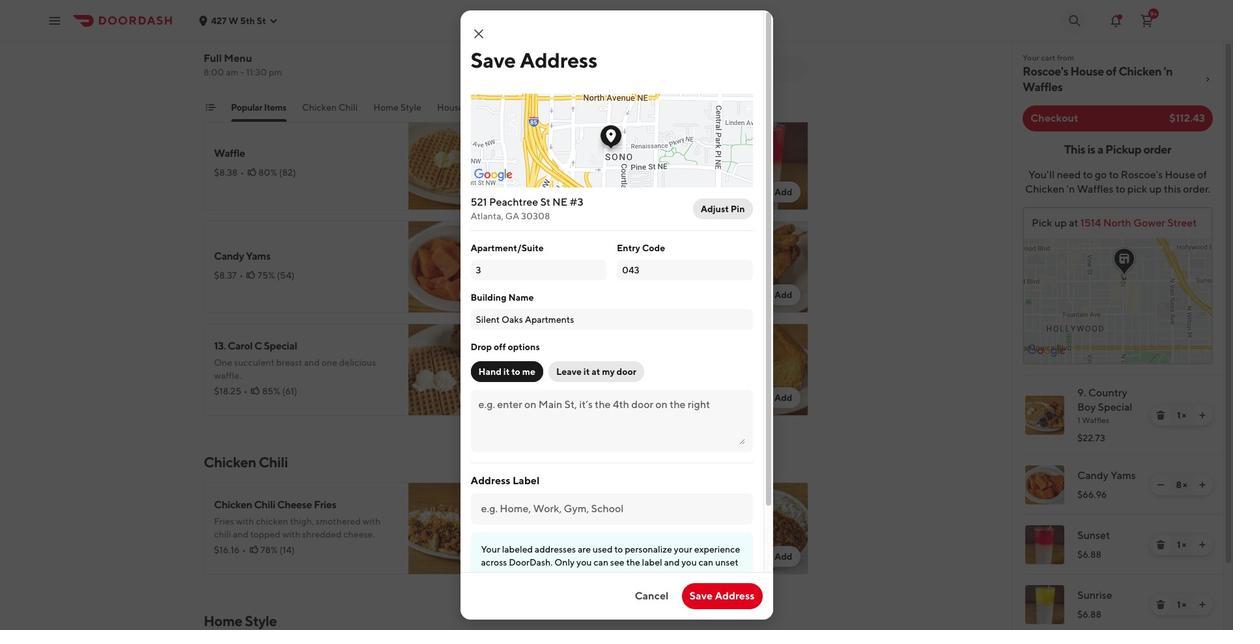 Task type: vqa. For each thing, say whether or not it's contained in the screenshot.
strips
no



Task type: locate. For each thing, give the bounding box(es) containing it.
1 vertical spatial save
[[690, 590, 713, 603]]

1 horizontal spatial home style
[[374, 102, 422, 113]]

yams inside list
[[1111, 470, 1136, 482]]

13. carol c special image
[[408, 324, 501, 416]]

1 1 × from the top
[[1178, 411, 1187, 421]]

you down are
[[577, 558, 592, 568]]

at inside your labeled addresses are used to personalize your experience across doordash. only you can see the label and you can unset it at anytime.
[[489, 571, 497, 581]]

$22.73 down 9. country boy special 1 waffles
[[1078, 433, 1106, 444]]

1 horizontal spatial up
[[1150, 183, 1162, 196]]

1 vertical spatial address
[[471, 475, 511, 487]]

0 vertical spatial up
[[1150, 183, 1162, 196]]

1 horizontal spatial at
[[592, 367, 600, 377]]

2 vertical spatial add one to cart image
[[1198, 600, 1208, 611]]

your
[[1023, 53, 1040, 63], [481, 545, 500, 555]]

house left the combos
[[437, 102, 464, 113]]

chili
[[339, 102, 358, 113], [259, 454, 288, 471], [254, 499, 275, 512], [598, 506, 619, 518]]

1 × for sunset
[[1178, 540, 1187, 551]]

remove item from cart image left add one to cart image
[[1156, 540, 1167, 551]]

0 vertical spatial sunset
[[522, 141, 554, 153]]

to left me at the bottom left of the page
[[512, 367, 521, 377]]

waffle image
[[408, 118, 501, 211]]

e.g. enter on Main St, it's the 4th door on the right text field
[[479, 398, 745, 445]]

1 horizontal spatial a
[[1098, 143, 1104, 156]]

2 vertical spatial $6.88
[[1078, 610, 1102, 620]]

cancel
[[635, 590, 669, 603]]

remove item from cart image right 9. country boy special 1 waffles
[[1156, 411, 1167, 421]]

1 vertical spatial sunset image
[[1026, 526, 1065, 565]]

2 horizontal spatial at
[[1069, 217, 1079, 229]]

Apartment/Suite text field
[[476, 264, 602, 277]]

$6.88 down the sunrise
[[1078, 610, 1102, 620]]

2 vertical spatial house
[[1166, 169, 1196, 181]]

1 horizontal spatial you
[[682, 558, 697, 568]]

with right comes
[[553, 49, 571, 59]]

1 vertical spatial save address
[[690, 590, 755, 603]]

potato
[[214, 55, 242, 66]]

a right is
[[1098, 143, 1104, 156]]

corn bread image
[[716, 324, 808, 416]]

0 horizontal spatial 9.
[[214, 25, 223, 37]]

hand it to me
[[479, 367, 536, 377]]

1 horizontal spatial chicken chili
[[302, 102, 358, 113]]

to up see
[[615, 545, 623, 555]]

roscoe's down cart
[[1023, 65, 1069, 78]]

0 horizontal spatial your
[[481, 545, 500, 555]]

up right pick at right
[[1055, 217, 1067, 229]]

a up french
[[283, 42, 288, 53]]

extra
[[613, 102, 635, 113]]

1 remove item from cart image from the top
[[1156, 411, 1167, 421]]

sunset inside sunset lemonade and fruit punch.
[[522, 141, 554, 153]]

special inside 13. carol c special one succulent breast and one delicious waffle.
[[264, 340, 297, 353]]

2 can from the left
[[699, 558, 714, 568]]

see
[[611, 558, 625, 568]]

0 vertical spatial save address
[[471, 48, 598, 72]]

chicken chili cheese fries image
[[408, 483, 501, 575]]

0 vertical spatial house
[[1071, 65, 1104, 78]]

at down "across"
[[489, 571, 497, 581]]

powered by google image inside save address "dialog"
[[474, 169, 513, 182]]

rice
[[674, 506, 694, 518]]

boy for 9. country boy special three wings and a choice of two waffles or potato salad or french fries
[[264, 25, 282, 37]]

one up apartment/suite text box
[[522, 250, 542, 263]]

and up 70%
[[568, 158, 583, 169]]

country inside 9. country boy special three wings and a choice of two waffles or potato salad or french fries
[[224, 25, 262, 37]]

it inside button
[[584, 367, 590, 377]]

door
[[617, 367, 637, 377]]

add button
[[459, 79, 493, 100], [767, 79, 801, 100], [459, 182, 493, 203], [767, 182, 801, 203], [459, 285, 493, 306], [767, 285, 801, 306], [459, 388, 493, 409], [767, 388, 801, 409], [459, 547, 493, 568], [767, 547, 801, 568]]

9. inside 9. country boy special 1 waffles
[[1078, 387, 1087, 400]]

1 you from the left
[[577, 558, 592, 568]]

list
[[1013, 375, 1224, 631]]

(82)
[[279, 167, 296, 178]]

lemonade
[[522, 158, 566, 169]]

0 vertical spatial 9. country boy special image
[[408, 15, 501, 108]]

chili up chicken
[[254, 499, 275, 512]]

waffles inside 9. country boy special 1 waffles
[[1083, 416, 1110, 426]]

candy up $66.96
[[1078, 470, 1109, 482]]

powered by google image for map region inside the save address "dialog"
[[474, 169, 513, 182]]

11:30
[[246, 67, 267, 78]]

at left the 1514
[[1069, 217, 1079, 229]]

address
[[520, 48, 598, 72], [471, 475, 511, 487], [715, 590, 755, 603]]

1 vertical spatial yams
[[1111, 470, 1136, 482]]

pin
[[731, 204, 745, 214]]

1 horizontal spatial country
[[1089, 387, 1128, 400]]

and inside chicken chili cheese fries fries with chicken thigh, smothered with chili and topped with shredded cheese.
[[233, 530, 249, 540]]

(54)
[[277, 270, 295, 281], [587, 270, 605, 281]]

1 vertical spatial special
[[264, 340, 297, 353]]

1 (54) from the left
[[277, 270, 295, 281]]

83%
[[568, 270, 585, 281]]

two
[[329, 42, 345, 53]]

candy yams image for 75% (54)
[[408, 221, 501, 313]]

boy inside 9. country boy special 1 waffles
[[1078, 401, 1096, 414]]

$6.88 down lemonade
[[522, 174, 546, 184]]

$6.88 for sunset
[[1078, 550, 1102, 560]]

pick
[[1032, 217, 1053, 229]]

house inside button
[[437, 102, 464, 113]]

carol
[[228, 340, 253, 353]]

my
[[602, 367, 615, 377]]

1 horizontal spatial save
[[690, 590, 713, 603]]

5th
[[240, 15, 255, 26]]

of left two
[[319, 42, 327, 53]]

1 horizontal spatial style
[[401, 102, 422, 113]]

at inside button
[[592, 367, 600, 377]]

yams up 75%
[[246, 250, 271, 263]]

st inside 521 peachtree st ne #3 atlanta, ga 30308
[[541, 196, 551, 209]]

candy up the $8.37 •
[[214, 250, 244, 263]]

70%
[[566, 174, 585, 184]]

add one to cart image for 9. country boy special
[[1198, 411, 1208, 421]]

house up the this
[[1166, 169, 1196, 181]]

special inside 9. country boy special three wings and a choice of two waffles or potato salad or french fries
[[284, 25, 317, 37]]

0 vertical spatial save
[[471, 48, 516, 72]]

waffle
[[214, 147, 245, 160]]

1 × for sunrise
[[1178, 600, 1187, 611]]

remove item from cart image for 9. country boy special
[[1156, 411, 1167, 421]]

candy
[[214, 250, 244, 263], [1078, 470, 1109, 482]]

remove item from cart image
[[1156, 411, 1167, 421], [1156, 540, 1167, 551]]

• for $16.16 •
[[242, 546, 246, 556]]

personalize
[[625, 545, 672, 555]]

open menu image
[[47, 13, 63, 28]]

at for 1514
[[1069, 217, 1079, 229]]

add button for 9. country boy special
[[459, 79, 493, 100]]

candy yams up the $8.37 •
[[214, 250, 271, 263]]

1 vertical spatial $6.88
[[1078, 550, 1102, 560]]

of up '(101)'
[[602, 49, 610, 59]]

st right 5th on the left top of page
[[257, 15, 266, 26]]

fries up 'smothered'
[[314, 499, 336, 512]]

of up white
[[547, 506, 556, 518]]

country for 9. country boy special three wings and a choice of two waffles or potato salad or french fries
[[224, 25, 262, 37]]

sunset down $66.96
[[1078, 530, 1111, 542]]

'n down the need
[[1067, 183, 1076, 196]]

full menu 8:00 am - 11:30 pm
[[204, 52, 282, 78]]

with up cheese.
[[363, 517, 381, 527]]

your inside your labeled addresses are used to personalize your experience across doordash. only you can see the label and you can unset it at anytime.
[[481, 545, 500, 555]]

0 horizontal spatial powered by google image
[[474, 169, 513, 182]]

0 horizontal spatial (54)
[[277, 270, 295, 281]]

2 vertical spatial special
[[1099, 401, 1133, 414]]

add button for corn bread
[[767, 388, 801, 409]]

you'll
[[1029, 169, 1055, 181]]

2 horizontal spatial address
[[715, 590, 755, 603]]

0 horizontal spatial you
[[577, 558, 592, 568]]

0 vertical spatial roscoe's
[[1023, 65, 1069, 78]]

your for your cart from
[[1023, 53, 1040, 63]]

country inside 9. country boy special 1 waffles
[[1089, 387, 1128, 400]]

$22.73 inside list
[[1078, 433, 1106, 444]]

0 vertical spatial special
[[284, 25, 317, 37]]

1 vertical spatial 'n
[[1067, 183, 1076, 196]]

chili left home style button
[[339, 102, 358, 113]]

save address down unset
[[690, 590, 755, 603]]

style
[[401, 102, 422, 113], [245, 613, 277, 630]]

rice
[[569, 523, 584, 534]]

of down the notification bell icon
[[1107, 65, 1117, 78]]

1 for sunrise
[[1178, 600, 1181, 611]]

2 (54) from the left
[[587, 270, 605, 281]]

2 you from the left
[[682, 558, 697, 568]]

• right the $22.70
[[553, 65, 557, 75]]

powered by google image
[[474, 169, 513, 182], [1028, 345, 1066, 358]]

$8.38 •
[[214, 167, 244, 178]]

1514
[[1081, 217, 1102, 229]]

add one to cart image
[[1198, 411, 1208, 421], [1198, 480, 1208, 491], [1198, 600, 1208, 611]]

chicken chili up chicken
[[204, 454, 288, 471]]

extra condiments
[[613, 102, 688, 113]]

$8.38
[[214, 167, 238, 178]]

waffles inside you'll need to go to roscoe's house of chicken 'n waffles to pick up this order.
[[1078, 183, 1114, 196]]

• right $18.25
[[244, 386, 248, 397]]

78% (14)
[[261, 546, 295, 556]]

0 vertical spatial waffles
[[1023, 80, 1063, 94]]

9. inside 9. country boy special three wings and a choice of two waffles or potato salad or french fries
[[214, 25, 223, 37]]

candy yams
[[214, 250, 271, 263], [1078, 470, 1136, 482]]

0 horizontal spatial country
[[224, 25, 262, 37]]

beans.
[[597, 523, 623, 534]]

1 horizontal spatial 9.
[[1078, 387, 1087, 400]]

your left cart
[[1023, 53, 1040, 63]]

sunset up lemonade
[[522, 141, 554, 153]]

• right $16.16
[[242, 546, 246, 556]]

1 horizontal spatial home
[[374, 102, 399, 113]]

house combos button
[[437, 101, 501, 122]]

of up order.
[[1198, 169, 1208, 181]]

chicken inside you'll need to go to roscoe's house of chicken 'n waffles to pick up this order.
[[1026, 183, 1065, 196]]

1 vertical spatial home style
[[204, 613, 277, 630]]

(54) right 75%
[[277, 270, 295, 281]]

0 horizontal spatial can
[[594, 558, 609, 568]]

your up "across"
[[481, 545, 500, 555]]

9. for 9. country boy special 1 waffles
[[1078, 387, 1087, 400]]

• for $5.39 •
[[548, 373, 552, 384]]

0 horizontal spatial 9. country boy special image
[[408, 15, 501, 108]]

adjust
[[701, 204, 729, 214]]

2 add one to cart image from the top
[[1198, 480, 1208, 491]]

chicken chili button
[[302, 101, 358, 122]]

roscoe's house of chicken 'n waffles
[[1023, 65, 1173, 94]]

1 horizontal spatial can
[[699, 558, 714, 568]]

bowl of chicken chili over white rice or beans image
[[716, 483, 808, 575]]

add one to cart image for candy yams
[[1198, 480, 1208, 491]]

choice up french
[[290, 42, 317, 53]]

1 horizontal spatial house
[[1071, 65, 1104, 78]]

1
[[1178, 411, 1181, 421], [1078, 416, 1081, 426], [1178, 540, 1181, 551], [1178, 600, 1181, 611]]

2 horizontal spatial it
[[584, 367, 590, 377]]

yams
[[246, 250, 271, 263], [1111, 470, 1136, 482]]

13. carol c special one succulent breast and one delicious waffle.
[[214, 340, 376, 381]]

save address
[[471, 48, 598, 72], [690, 590, 755, 603]]

1 vertical spatial roscoe's
[[1121, 169, 1163, 181]]

1 vertical spatial sunset
[[1078, 530, 1111, 542]]

• for $8.37 •
[[239, 270, 243, 281]]

save address up sides
[[471, 48, 598, 72]]

1 vertical spatial $22.73
[[1078, 433, 1106, 444]]

$22.73 down the potato
[[214, 71, 242, 81]]

$6.88 •
[[522, 174, 552, 184]]

yams left remove one from cart image on the right bottom of the page
[[1111, 470, 1136, 482]]

9. country boy special image down 1. scoe's 1/4 chicken prepared in southern style image
[[408, 15, 501, 108]]

1 horizontal spatial save address
[[690, 590, 755, 603]]

1 inside 9. country boy special 1 waffles
[[1078, 416, 1081, 426]]

• right the $5.09 at the top left of page
[[550, 270, 553, 281]]

chili up beans.
[[598, 506, 619, 518]]

your cart from
[[1023, 53, 1075, 63]]

0 horizontal spatial style
[[245, 613, 277, 630]]

need
[[1057, 169, 1081, 181]]

house down from
[[1071, 65, 1104, 78]]

over
[[522, 523, 543, 534]]

0 horizontal spatial home
[[204, 613, 242, 630]]

st left ne
[[541, 196, 551, 209]]

1 horizontal spatial candy yams
[[1078, 470, 1136, 482]]

waffles for roscoe's
[[1023, 80, 1063, 94]]

0 vertical spatial candy
[[214, 250, 244, 263]]

special for 13. carol c special one succulent breast and one delicious waffle.
[[264, 340, 297, 353]]

1 horizontal spatial it
[[504, 367, 510, 377]]

0 vertical spatial powered by google image
[[474, 169, 513, 182]]

a
[[283, 42, 288, 53], [1098, 143, 1104, 156]]

× for sunrise
[[1183, 600, 1187, 611]]

0 vertical spatial one
[[522, 250, 542, 263]]

save inside save address button
[[690, 590, 713, 603]]

can down experience
[[699, 558, 714, 568]]

house combos
[[437, 102, 501, 113]]

1 vertical spatial fries
[[214, 517, 234, 527]]

and right the chili
[[233, 530, 249, 540]]

0 vertical spatial home style
[[374, 102, 422, 113]]

9. country boy special image left 9. country boy special 1 waffles
[[1026, 396, 1065, 435]]

• right '$5.39' at the left of the page
[[548, 373, 552, 384]]

home style
[[374, 102, 422, 113], [204, 613, 277, 630]]

sunset image
[[716, 118, 808, 211], [1026, 526, 1065, 565]]

$6.88
[[522, 174, 546, 184], [1078, 550, 1102, 560], [1078, 610, 1102, 620]]

'n up $112.43
[[1164, 65, 1173, 78]]

thigh,
[[290, 517, 314, 527]]

one wing image
[[716, 221, 808, 313]]

$6.88 for sunrise
[[1078, 610, 1102, 620]]

0 vertical spatial chicken chili
[[302, 102, 358, 113]]

french
[[277, 55, 306, 66]]

save down close save address icon
[[471, 48, 516, 72]]

you down your on the bottom right
[[682, 558, 697, 568]]

0 horizontal spatial boy
[[264, 25, 282, 37]]

'n
[[1164, 65, 1173, 78], [1067, 183, 1076, 196]]

$5.09 •
[[522, 270, 553, 281]]

• down lemonade
[[548, 174, 552, 184]]

1 horizontal spatial address
[[520, 48, 598, 72]]

candy yams up $66.96
[[1078, 470, 1136, 482]]

0 horizontal spatial candy yams image
[[408, 221, 501, 313]]

$22.73 •
[[214, 71, 248, 81]]

9. for 9. country boy special three wings and a choice of two waffles or potato salad or french fries
[[214, 25, 223, 37]]

1 for 9. country boy special
[[1178, 411, 1181, 421]]

2 vertical spatial 1 ×
[[1178, 600, 1187, 611]]

and inside 13. carol c special one succulent breast and one delicious waffle.
[[304, 358, 320, 368]]

• right $8.37
[[239, 270, 243, 281]]

add button for chicken chili cheese fries
[[459, 547, 493, 568]]

0 vertical spatial sunset image
[[716, 118, 808, 211]]

× for sunset
[[1183, 540, 1187, 551]]

breast
[[276, 358, 302, 368]]

• for $22.73 •
[[244, 71, 248, 81]]

1 horizontal spatial st
[[541, 196, 551, 209]]

0 vertical spatial add one to cart image
[[1198, 411, 1208, 421]]

and down your on the bottom right
[[664, 558, 680, 568]]

1 can from the left
[[594, 558, 609, 568]]

2 vertical spatial at
[[489, 571, 497, 581]]

0 vertical spatial country
[[224, 25, 262, 37]]

1 vertical spatial house
[[437, 102, 464, 113]]

0 vertical spatial candy yams
[[214, 250, 271, 263]]

and left "one"
[[304, 358, 320, 368]]

at left my
[[592, 367, 600, 377]]

3 1 × from the top
[[1178, 600, 1187, 611]]

1 vertical spatial remove item from cart image
[[1156, 540, 1167, 551]]

comes with choice of chicken.
[[522, 49, 647, 59]]

powered by google image for the right map region
[[1028, 345, 1066, 358]]

candy yams image for 9.
[[1026, 466, 1065, 505]]

1 vertical spatial st
[[541, 196, 551, 209]]

• right -
[[244, 71, 248, 81]]

12 items, open order cart image
[[1140, 13, 1156, 28]]

0 vertical spatial 9.
[[214, 25, 223, 37]]

roscoe's up pick
[[1121, 169, 1163, 181]]

you'll need to go to roscoe's house of chicken 'n waffles to pick up this order.
[[1026, 169, 1211, 196]]

1 horizontal spatial (54)
[[587, 270, 605, 281]]

0 horizontal spatial st
[[257, 15, 266, 26]]

(47)
[[586, 174, 603, 184]]

special inside 9. country boy special 1 waffles
[[1099, 401, 1133, 414]]

0 horizontal spatial 'n
[[1067, 183, 1076, 196]]

•
[[553, 65, 557, 75], [244, 71, 248, 81], [240, 167, 244, 178], [548, 174, 552, 184], [239, 270, 243, 281], [550, 270, 553, 281], [548, 373, 552, 384], [244, 386, 248, 397], [548, 539, 552, 549], [242, 546, 246, 556]]

1 horizontal spatial boy
[[1078, 401, 1096, 414]]

save down experience
[[690, 590, 713, 603]]

0 horizontal spatial $22.73
[[214, 71, 242, 81]]

add
[[467, 84, 485, 95], [775, 84, 793, 95], [467, 187, 485, 197], [775, 187, 793, 197], [467, 290, 485, 300], [775, 290, 793, 300], [467, 393, 485, 403], [775, 393, 793, 403], [467, 552, 485, 562], [775, 552, 793, 562]]

your for your labeled addresses are used to personalize your experience across doordash. only you can see the label and you can unset it at anytime.
[[481, 545, 500, 555]]

fries up the chili
[[214, 517, 234, 527]]

and inside your labeled addresses are used to personalize your experience across doordash. only you can see the label and you can unset it at anytime.
[[664, 558, 680, 568]]

0 vertical spatial $22.73
[[214, 71, 242, 81]]

it inside 'button'
[[504, 367, 510, 377]]

2 remove item from cart image from the top
[[1156, 540, 1167, 551]]

map region
[[429, 0, 763, 288], [953, 197, 1234, 364]]

× for 9. country boy special
[[1183, 411, 1187, 421]]

1514 north gower street link
[[1079, 217, 1197, 229]]

labeled
[[502, 545, 533, 555]]

can
[[594, 558, 609, 568], [699, 558, 714, 568]]

0 horizontal spatial home style
[[204, 613, 277, 630]]

label
[[642, 558, 663, 568]]

• right $9.28
[[548, 539, 552, 549]]

of
[[319, 42, 327, 53], [602, 49, 610, 59], [1107, 65, 1117, 78], [1198, 169, 1208, 181], [547, 506, 556, 518]]

1 vertical spatial 9. country boy special image
[[1026, 396, 1065, 435]]

building name
[[471, 293, 534, 303]]

1 horizontal spatial candy
[[1078, 470, 1109, 482]]

1 horizontal spatial powered by google image
[[1028, 345, 1066, 358]]

2 1 × from the top
[[1178, 540, 1187, 551]]

(54) right 83%
[[587, 270, 605, 281]]

0 horizontal spatial map region
[[429, 0, 763, 288]]

2 horizontal spatial house
[[1166, 169, 1196, 181]]

one up waffle. at the left
[[214, 358, 232, 368]]

1 vertical spatial add one to cart image
[[1198, 480, 1208, 491]]

name
[[509, 293, 534, 303]]

9. country boy special image
[[408, 15, 501, 108], [1026, 396, 1065, 435]]

choice up 79% (101)
[[573, 49, 600, 59]]

0 vertical spatial 1 ×
[[1178, 411, 1187, 421]]

1 horizontal spatial candy yams image
[[1026, 466, 1065, 505]]

choice
[[290, 42, 317, 53], [573, 49, 600, 59]]

up left the this
[[1150, 183, 1162, 196]]

chili up cheese
[[259, 454, 288, 471]]

candy yams image
[[408, 221, 501, 313], [1026, 466, 1065, 505]]

1 add one to cart image from the top
[[1198, 411, 1208, 421]]

chicken inside 'button'
[[302, 102, 337, 113]]

Entry Code text field
[[622, 264, 748, 277]]

pickup
[[1106, 143, 1142, 156]]

3 add one to cart image from the top
[[1198, 600, 1208, 611]]

waffles inside roscoe's house of chicken 'n waffles
[[1023, 80, 1063, 94]]

• right $8.38
[[240, 167, 244, 178]]

can down used
[[594, 558, 609, 568]]

bowl
[[522, 506, 545, 518]]

(54) for yams
[[277, 270, 295, 281]]

1 horizontal spatial 9. country boy special image
[[1026, 396, 1065, 435]]

beverages
[[554, 102, 598, 113]]

remove item from cart image for sunset
[[1156, 540, 1167, 551]]

sunrise image
[[1026, 586, 1065, 625]]

and right the wings
[[265, 42, 281, 53]]

boy inside 9. country boy special three wings and a choice of two waffles or potato salad or french fries
[[264, 25, 282, 37]]

1 vertical spatial waffles
[[1078, 183, 1114, 196]]

1 horizontal spatial sunset image
[[1026, 526, 1065, 565]]

chili inside chicken chili cheese fries fries with chicken thigh, smothered with chili and topped with shredded cheese.
[[254, 499, 275, 512]]

$6.88 up the sunrise
[[1078, 550, 1102, 560]]

chicken chili down fries
[[302, 102, 358, 113]]

atlanta,
[[471, 211, 504, 222]]



Task type: describe. For each thing, give the bounding box(es) containing it.
× for candy yams
[[1184, 480, 1188, 491]]

save address inside button
[[690, 590, 755, 603]]

(51)
[[586, 373, 601, 384]]

entry
[[617, 243, 641, 254]]

the
[[627, 558, 641, 568]]

sunset for sunset
[[1078, 530, 1111, 542]]

• for $6.88 •
[[548, 174, 552, 184]]

0 horizontal spatial candy yams
[[214, 250, 271, 263]]

1 vertical spatial candy
[[1078, 470, 1109, 482]]

add button for 13. carol c special
[[459, 388, 493, 409]]

home inside button
[[374, 102, 399, 113]]

$5.39 •
[[522, 373, 552, 384]]

$16.16
[[214, 546, 240, 556]]

1 vertical spatial a
[[1098, 143, 1104, 156]]

one inside 13. carol c special one succulent breast and one delicious waffle.
[[214, 358, 232, 368]]

this
[[1164, 183, 1182, 196]]

comes
[[522, 49, 551, 59]]

$112.43
[[1170, 112, 1206, 124]]

1 vertical spatial up
[[1055, 217, 1067, 229]]

(54) for wing
[[587, 270, 605, 281]]

checkout
[[1031, 112, 1079, 124]]

is
[[1088, 143, 1096, 156]]

roscoe's inside you'll need to go to roscoe's house of chicken 'n waffles to pick up this order.
[[1121, 169, 1163, 181]]

pm
[[269, 67, 282, 78]]

$8.37
[[214, 270, 237, 281]]

and inside sunset lemonade and fruit punch.
[[568, 158, 583, 169]]

to left go
[[1084, 169, 1093, 181]]

go
[[1095, 169, 1108, 181]]

8 ×
[[1177, 480, 1188, 491]]

with up topped
[[236, 517, 254, 527]]

1 horizontal spatial one
[[522, 250, 542, 263]]

popular
[[231, 102, 262, 113]]

add for candy yams
[[467, 290, 485, 300]]

• for $9.28 •
[[548, 539, 552, 549]]

add button for one wing
[[767, 285, 801, 306]]

• for $5.09 •
[[550, 270, 553, 281]]

1 vertical spatial style
[[245, 613, 277, 630]]

chicken inside bowl of chicken chili over white rice or beans over white rice or beans.
[[558, 506, 596, 518]]

with up (14)
[[282, 530, 301, 540]]

76% (96)
[[263, 71, 299, 81]]

from
[[1058, 53, 1075, 63]]

add button for sunset
[[767, 182, 801, 203]]

(14)
[[280, 546, 295, 556]]

1. scoe's 1/4 chicken prepared in southern style image
[[408, 0, 501, 5]]

of inside you'll need to go to roscoe's house of chicken 'n waffles to pick up this order.
[[1198, 169, 1208, 181]]

add for 13. carol c special
[[467, 393, 485, 403]]

corn
[[522, 353, 545, 366]]

1 horizontal spatial choice
[[573, 49, 600, 59]]

hand it to me button
[[471, 362, 544, 383]]

add for chicken chili cheese fries
[[467, 552, 485, 562]]

address inside button
[[715, 590, 755, 603]]

427 w 5th st
[[211, 15, 266, 26]]

succulent
[[234, 358, 275, 368]]

75%
[[258, 270, 275, 281]]

leave it at my door button
[[549, 362, 645, 383]]

address label
[[471, 475, 540, 487]]

one
[[322, 358, 337, 368]]

leave it at my door
[[557, 367, 637, 377]]

a inside 9. country boy special three wings and a choice of two waffles or potato salad or french fries
[[283, 42, 288, 53]]

special for 9. country boy special three wings and a choice of two waffles or potato salad or french fries
[[284, 25, 317, 37]]

83% (54)
[[568, 270, 605, 281]]

Address Label text field
[[481, 502, 743, 517]]

your
[[674, 545, 693, 555]]

86% (15)
[[566, 539, 602, 549]]

427 w 5th st button
[[198, 15, 279, 26]]

menu
[[224, 52, 252, 65]]

0 horizontal spatial save
[[471, 48, 516, 72]]

waffles for 9.
[[1083, 416, 1110, 426]]

chicken
[[256, 517, 288, 527]]

close save address image
[[471, 26, 487, 42]]

style inside home style button
[[401, 102, 422, 113]]

75% (54)
[[258, 270, 295, 281]]

map region inside save address "dialog"
[[429, 0, 763, 288]]

adjust pin button
[[693, 199, 753, 220]]

sunset for sunset lemonade and fruit punch.
[[522, 141, 554, 153]]

70% (47)
[[566, 174, 603, 184]]

white
[[643, 506, 672, 518]]

remove one from cart image
[[1156, 480, 1167, 491]]

label
[[513, 475, 540, 487]]

add button for waffle
[[459, 182, 493, 203]]

country for 9. country boy special 1 waffles
[[1089, 387, 1128, 400]]

sides
[[516, 102, 539, 113]]

remove item from cart image
[[1156, 600, 1167, 611]]

this is a pickup order
[[1065, 143, 1172, 156]]

Item Search search field
[[621, 61, 798, 76]]

apartment/suite
[[471, 243, 544, 254]]

add button for candy yams
[[459, 285, 493, 306]]

shredded
[[302, 530, 342, 540]]

choice inside 9. country boy special three wings and a choice of two waffles or potato salad or french fries
[[290, 42, 317, 53]]

condiments
[[637, 102, 688, 113]]

are
[[578, 545, 591, 555]]

smothered
[[316, 517, 361, 527]]

to left pick
[[1116, 183, 1126, 196]]

sunrise
[[1078, 590, 1113, 602]]

80%
[[259, 167, 277, 178]]

house inside you'll need to go to roscoe's house of chicken 'n waffles to pick up this order.
[[1166, 169, 1196, 181]]

add for sunset
[[775, 187, 793, 197]]

9+
[[1151, 9, 1158, 17]]

add button for bowl of chicken chili over white rice or beans
[[767, 547, 801, 568]]

• for $18.25 •
[[244, 386, 248, 397]]

$22.73 for $22.73 •
[[214, 71, 242, 81]]

fries
[[308, 55, 326, 66]]

to inside your labeled addresses are used to personalize your experience across doordash. only you can see the label and you can unset it at anytime.
[[615, 545, 623, 555]]

full
[[204, 52, 222, 65]]

76%
[[263, 71, 280, 81]]

mac & cheese image
[[716, 0, 808, 5]]

1 × for 9. country boy special
[[1178, 411, 1187, 421]]

$5.09
[[522, 270, 547, 281]]

it inside your labeled addresses are used to personalize your experience across doordash. only you can see the label and you can unset it at anytime.
[[481, 571, 487, 581]]

78%
[[261, 546, 278, 556]]

chili inside bowl of chicken chili over white rice or beans over white rice or beans.
[[598, 506, 619, 518]]

c
[[255, 340, 262, 353]]

it for to
[[504, 367, 510, 377]]

79% (101)
[[571, 65, 610, 75]]

combos
[[466, 102, 501, 113]]

chicken chili cheese fries fries with chicken thigh, smothered with chili and topped with shredded cheese.
[[214, 499, 381, 540]]

of inside roscoe's house of chicken 'n waffles
[[1107, 65, 1117, 78]]

of inside bowl of chicken chili over white rice or beans over white rice or beans.
[[547, 506, 556, 518]]

0 horizontal spatial address
[[471, 475, 511, 487]]

• for $22.70 •
[[553, 65, 557, 75]]

427
[[211, 15, 227, 26]]

wings
[[240, 42, 264, 53]]

0 horizontal spatial save address
[[471, 48, 598, 72]]

0 vertical spatial fries
[[314, 499, 336, 512]]

special for 9. country boy special 1 waffles
[[1099, 401, 1133, 414]]

to right go
[[1110, 169, 1119, 181]]

this
[[1065, 143, 1086, 156]]

ga
[[506, 211, 520, 222]]

0 vertical spatial $6.88
[[522, 174, 546, 184]]

86%
[[566, 539, 584, 549]]

add for 9. country boy special
[[467, 84, 485, 95]]

1 for sunset
[[1178, 540, 1181, 551]]

bread
[[546, 353, 574, 366]]

add one to cart image for sunrise
[[1198, 600, 1208, 611]]

chili inside 'button'
[[339, 102, 358, 113]]

and inside 9. country boy special three wings and a choice of two waffles or potato salad or french fries
[[265, 42, 281, 53]]

$5.39
[[522, 373, 546, 384]]

it for at
[[584, 367, 590, 377]]

chicken inside roscoe's house of chicken 'n waffles
[[1119, 65, 1162, 78]]

0 horizontal spatial candy
[[214, 250, 244, 263]]

521 peachtree st ne #3 atlanta, ga 30308
[[471, 196, 584, 222]]

$22.70
[[522, 65, 551, 75]]

pick up at 1514 north gower street
[[1032, 217, 1197, 229]]

• for $8.38 •
[[240, 167, 244, 178]]

chicken inside chicken chili cheese fries fries with chicken thigh, smothered with chili and topped with shredded cheese.
[[214, 499, 252, 512]]

add for corn bread
[[775, 393, 793, 403]]

leave
[[557, 367, 582, 377]]

add for bowl of chicken chili over white rice or beans
[[775, 552, 793, 562]]

of inside 9. country boy special three wings and a choice of two waffles or potato salad or french fries
[[319, 42, 327, 53]]

0 horizontal spatial chicken chili
[[204, 454, 288, 471]]

82%
[[566, 373, 584, 384]]

cancel button
[[627, 584, 677, 610]]

gower
[[1134, 217, 1166, 229]]

at for my
[[592, 367, 600, 377]]

0 horizontal spatial sunset image
[[716, 118, 808, 211]]

fruit
[[585, 158, 603, 169]]

add for one wing
[[775, 290, 793, 300]]

boy for 9. country boy special 1 waffles
[[1078, 401, 1096, 414]]

add one to cart image
[[1198, 540, 1208, 551]]

notification bell image
[[1109, 13, 1124, 28]]

save address dialog
[[429, 0, 773, 631]]

north
[[1104, 217, 1132, 229]]

cheese
[[277, 499, 312, 512]]

$22.73 for $22.73
[[1078, 433, 1106, 444]]

0 horizontal spatial fries
[[214, 517, 234, 527]]

'n inside you'll need to go to roscoe's house of chicken 'n waffles to pick up this order.
[[1067, 183, 1076, 196]]

house inside roscoe's house of chicken 'n waffles
[[1071, 65, 1104, 78]]

list containing 9. country boy special
[[1013, 375, 1224, 631]]

add for waffle
[[467, 187, 485, 197]]

up inside you'll need to go to roscoe's house of chicken 'n waffles to pick up this order.
[[1150, 183, 1162, 196]]

0 vertical spatial yams
[[246, 250, 271, 263]]

Building Name text field
[[476, 313, 748, 327]]

only
[[555, 558, 575, 568]]

roscoe's inside roscoe's house of chicken 'n waffles
[[1023, 65, 1069, 78]]

waffle.
[[214, 371, 242, 381]]

1 vertical spatial candy yams
[[1078, 470, 1136, 482]]

1 horizontal spatial map region
[[953, 197, 1234, 364]]

(101)
[[591, 65, 610, 75]]

three
[[214, 42, 238, 53]]

to inside 'button'
[[512, 367, 521, 377]]

street
[[1168, 217, 1197, 229]]

used
[[593, 545, 613, 555]]

'n inside roscoe's house of chicken 'n waffles
[[1164, 65, 1173, 78]]



